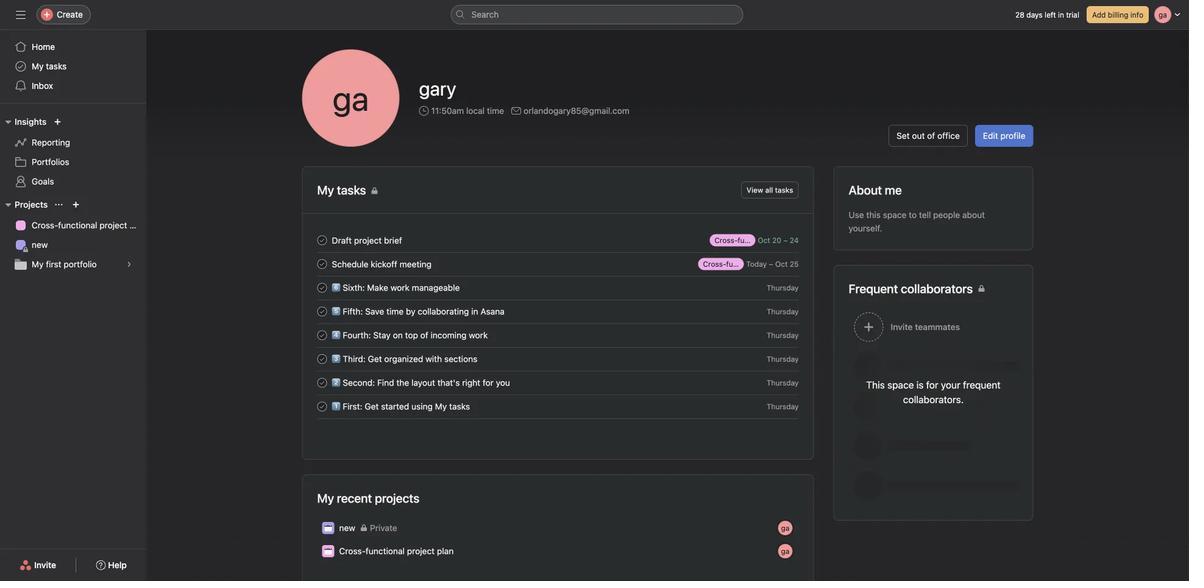 Task type: vqa. For each thing, say whether or not it's contained in the screenshot.
2nd option group from the bottom of the page
no



Task type: locate. For each thing, give the bounding box(es) containing it.
4 completed image from the top
[[315, 376, 329, 390]]

completed checkbox left 6️⃣
[[315, 281, 329, 295]]

tasks down home
[[46, 61, 67, 71]]

my inside my first portfolio link
[[32, 259, 44, 269]]

add billing info
[[1092, 10, 1143, 19]]

cross- down show options, current sort, top image at the top
[[32, 220, 58, 230]]

sixth:
[[343, 283, 365, 293]]

thursday button
[[767, 284, 799, 292], [767, 308, 799, 316], [767, 331, 799, 340], [767, 355, 799, 364], [767, 379, 799, 387], [767, 403, 799, 411]]

1 completed image from the top
[[315, 257, 329, 272]]

0 horizontal spatial cross-functional project plan
[[32, 220, 146, 230]]

you
[[496, 378, 510, 388]]

completed checkbox for 2️⃣
[[315, 376, 329, 390]]

completed image left schedule on the left of the page
[[315, 257, 329, 272]]

1 vertical spatial functional
[[366, 546, 405, 556]]

orlandogary85@gmail.com
[[524, 106, 630, 116]]

4 completed image from the top
[[315, 400, 329, 414]]

reporting
[[32, 137, 70, 148]]

cross-functional project plan inside the projects element
[[32, 220, 146, 230]]

1 vertical spatial ga
[[781, 524, 790, 533]]

2 completed checkbox from the top
[[315, 257, 329, 272]]

first:
[[343, 402, 362, 412]]

view
[[747, 186, 763, 194]]

tasks down that's
[[449, 402, 470, 412]]

my for my tasks
[[32, 61, 44, 71]]

see details, my first portfolio image
[[126, 261, 133, 268]]

insights
[[15, 117, 47, 127]]

2 completed image from the top
[[315, 304, 329, 319]]

0 horizontal spatial new
[[32, 240, 48, 250]]

functional down private
[[366, 546, 405, 556]]

draft project brief
[[332, 235, 402, 245]]

completed image left 2️⃣ at the left bottom of the page
[[315, 376, 329, 390]]

time
[[487, 106, 504, 116], [386, 306, 404, 316]]

1 thursday button from the top
[[767, 284, 799, 292]]

0 horizontal spatial –
[[769, 260, 773, 268]]

completed image left 4️⃣
[[315, 328, 329, 343]]

1 completed checkbox from the top
[[315, 233, 329, 248]]

thursday
[[767, 284, 799, 292], [767, 308, 799, 316], [767, 331, 799, 340], [767, 355, 799, 364], [767, 379, 799, 387], [767, 403, 799, 411]]

out
[[912, 131, 925, 141]]

5 thursday from the top
[[767, 379, 799, 387]]

tell
[[919, 210, 931, 220]]

organized
[[384, 354, 423, 364]]

5 completed checkbox from the top
[[315, 376, 329, 390]]

insights element
[[0, 111, 146, 194]]

incoming
[[431, 330, 467, 340]]

completed image left 3️⃣
[[315, 352, 329, 367]]

6 thursday button from the top
[[767, 403, 799, 411]]

thursday button for in
[[767, 308, 799, 316]]

work down the asana
[[469, 330, 488, 340]]

1 vertical spatial in
[[471, 306, 478, 316]]

oct left 25 on the top right of page
[[775, 260, 788, 268]]

in
[[1058, 10, 1064, 19], [471, 306, 478, 316]]

plan inside the projects element
[[129, 220, 146, 230]]

Completed checkbox
[[315, 281, 329, 295], [315, 304, 329, 319], [315, 400, 329, 414]]

kickoff
[[371, 259, 397, 269]]

my up inbox
[[32, 61, 44, 71]]

set out of office button
[[889, 125, 968, 147]]

1 horizontal spatial cross-functional project plan
[[339, 546, 454, 556]]

1 horizontal spatial oct
[[775, 260, 788, 268]]

completed checkbox left 3️⃣
[[315, 352, 329, 367]]

completed image left 1️⃣
[[315, 400, 329, 414]]

plan
[[129, 220, 146, 230], [437, 546, 454, 556]]

tasks inside button
[[775, 186, 793, 194]]

thursday button for tasks
[[767, 403, 799, 411]]

1 vertical spatial plan
[[437, 546, 454, 556]]

completed image left draft
[[315, 233, 329, 248]]

0 vertical spatial ga
[[333, 78, 369, 118]]

completed checkbox for 6️⃣
[[315, 281, 329, 295]]

get right third:
[[368, 354, 382, 364]]

new project or portfolio image
[[72, 201, 79, 208]]

1 horizontal spatial work
[[469, 330, 488, 340]]

1 horizontal spatial new
[[339, 523, 355, 533]]

time right local
[[487, 106, 504, 116]]

1 vertical spatial new
[[339, 523, 355, 533]]

3 completed image from the top
[[315, 328, 329, 343]]

2 horizontal spatial tasks
[[775, 186, 793, 194]]

completed checkbox left 4️⃣
[[315, 328, 329, 343]]

edit profile button
[[975, 125, 1033, 147]]

– right today
[[769, 260, 773, 268]]

0 vertical spatial tasks
[[46, 61, 67, 71]]

hide sidebar image
[[16, 10, 26, 20]]

second:
[[343, 378, 375, 388]]

0 vertical spatial plan
[[129, 220, 146, 230]]

2 vertical spatial completed checkbox
[[315, 400, 329, 414]]

1 horizontal spatial plan
[[437, 546, 454, 556]]

set
[[897, 131, 910, 141]]

get for third:
[[368, 354, 382, 364]]

0 vertical spatial in
[[1058, 10, 1064, 19]]

completed image left 6️⃣
[[315, 281, 329, 295]]

1 vertical spatial –
[[769, 260, 773, 268]]

1 horizontal spatial project
[[354, 235, 382, 245]]

completed checkbox for 5️⃣
[[315, 304, 329, 319]]

of right out at the right top of the page
[[927, 131, 935, 141]]

completed image
[[315, 233, 329, 248], [315, 281, 329, 295], [315, 328, 329, 343], [315, 376, 329, 390]]

1 thursday from the top
[[767, 284, 799, 292]]

invite teammates button
[[834, 307, 1033, 347]]

5️⃣ fifth: save time by collaborating in asana
[[332, 306, 505, 316]]

1 completed image from the top
[[315, 233, 329, 248]]

3 completed checkbox from the top
[[315, 400, 329, 414]]

2️⃣
[[332, 378, 340, 388]]

2 thursday from the top
[[767, 308, 799, 316]]

cross-
[[32, 220, 58, 230], [339, 546, 366, 556]]

people
[[933, 210, 960, 220]]

my up calendar icon
[[317, 491, 334, 506]]

days
[[1027, 10, 1043, 19]]

completed image for 6️⃣
[[315, 281, 329, 295]]

2 completed checkbox from the top
[[315, 304, 329, 319]]

1 vertical spatial cross-functional project plan
[[339, 546, 454, 556]]

functional
[[58, 220, 97, 230], [366, 546, 405, 556]]

oct 20 – 24
[[758, 236, 799, 245]]

Completed checkbox
[[315, 233, 329, 248], [315, 257, 329, 272], [315, 328, 329, 343], [315, 352, 329, 367], [315, 376, 329, 390]]

4️⃣ fourth: stay on top of incoming work
[[332, 330, 488, 340]]

1 vertical spatial oct
[[775, 260, 788, 268]]

completed checkbox left 5️⃣
[[315, 304, 329, 319]]

private
[[370, 523, 397, 533]]

cross- right calendar image
[[339, 546, 366, 556]]

6 thursday from the top
[[767, 403, 799, 411]]

get
[[368, 354, 382, 364], [365, 402, 379, 412]]

frequent collaborators
[[849, 282, 973, 296]]

5 thursday button from the top
[[767, 379, 799, 387]]

0 vertical spatial work
[[391, 283, 410, 293]]

completed image left 5️⃣
[[315, 304, 329, 319]]

my inside my tasks "link"
[[32, 61, 44, 71]]

completed checkbox left 2️⃣ at the left bottom of the page
[[315, 376, 329, 390]]

1 completed checkbox from the top
[[315, 281, 329, 295]]

0 vertical spatial of
[[927, 131, 935, 141]]

0 vertical spatial cross-
[[32, 220, 58, 230]]

0 vertical spatial new
[[32, 240, 48, 250]]

home link
[[7, 37, 139, 57]]

get right first:
[[365, 402, 379, 412]]

cross- inside the projects element
[[32, 220, 58, 230]]

my first portfolio link
[[7, 255, 139, 274]]

stay
[[373, 330, 391, 340]]

completed checkbox left schedule on the left of the page
[[315, 257, 329, 272]]

project
[[100, 220, 127, 230], [354, 235, 382, 245], [407, 546, 435, 556]]

28
[[1015, 10, 1025, 19]]

25
[[790, 260, 799, 268]]

fifth:
[[343, 306, 363, 316]]

cross-functional project plan down private
[[339, 546, 454, 556]]

set out of office
[[897, 131, 960, 141]]

0 horizontal spatial plan
[[129, 220, 146, 230]]

completed image for 1️⃣
[[315, 400, 329, 414]]

3 thursday button from the top
[[767, 331, 799, 340]]

find
[[377, 378, 394, 388]]

cross-functional project plan down new project or portfolio icon
[[32, 220, 146, 230]]

of
[[927, 131, 935, 141], [420, 330, 428, 340]]

projects element
[[0, 194, 146, 277]]

6️⃣
[[332, 283, 340, 293]]

in right left
[[1058, 10, 1064, 19]]

oct
[[758, 236, 770, 245], [775, 260, 788, 268]]

of right top
[[420, 330, 428, 340]]

my left first
[[32, 259, 44, 269]]

1 horizontal spatial time
[[487, 106, 504, 116]]

completed checkbox left draft
[[315, 233, 329, 248]]

collaborating
[[418, 306, 469, 316]]

1 horizontal spatial functional
[[366, 546, 405, 556]]

my recent projects
[[317, 491, 419, 506]]

functional up new link
[[58, 220, 97, 230]]

1 vertical spatial time
[[386, 306, 404, 316]]

new inside the projects element
[[32, 240, 48, 250]]

tasks right all
[[775, 186, 793, 194]]

28 days left in trial
[[1015, 10, 1079, 19]]

3 completed image from the top
[[315, 352, 329, 367]]

3 thursday from the top
[[767, 331, 799, 340]]

help
[[108, 560, 127, 571]]

profile
[[1001, 131, 1026, 141]]

recent projects
[[337, 491, 419, 506]]

2 horizontal spatial project
[[407, 546, 435, 556]]

0 horizontal spatial tasks
[[46, 61, 67, 71]]

inbox
[[32, 81, 53, 91]]

–
[[783, 236, 788, 245], [769, 260, 773, 268]]

1 vertical spatial cross-
[[339, 546, 366, 556]]

edit
[[983, 131, 998, 141]]

use this space to tell people about yourself.
[[849, 210, 985, 233]]

1 horizontal spatial cross-
[[339, 546, 366, 556]]

completed checkbox for 3️⃣
[[315, 352, 329, 367]]

1 vertical spatial get
[[365, 402, 379, 412]]

1 vertical spatial work
[[469, 330, 488, 340]]

left
[[1045, 10, 1056, 19]]

gary
[[419, 77, 456, 100]]

edit profile
[[983, 131, 1026, 141]]

0 vertical spatial get
[[368, 354, 382, 364]]

1 vertical spatial of
[[420, 330, 428, 340]]

0 vertical spatial project
[[100, 220, 127, 230]]

new
[[32, 240, 48, 250], [339, 523, 355, 533]]

2 completed image from the top
[[315, 281, 329, 295]]

1 horizontal spatial of
[[927, 131, 935, 141]]

0 vertical spatial oct
[[758, 236, 770, 245]]

0 horizontal spatial functional
[[58, 220, 97, 230]]

2 vertical spatial tasks
[[449, 402, 470, 412]]

view all tasks
[[747, 186, 793, 194]]

third:
[[343, 354, 366, 364]]

4 completed checkbox from the top
[[315, 352, 329, 367]]

0 horizontal spatial oct
[[758, 236, 770, 245]]

3 completed checkbox from the top
[[315, 328, 329, 343]]

new right calendar icon
[[339, 523, 355, 533]]

0 vertical spatial completed checkbox
[[315, 281, 329, 295]]

completed checkbox left 1️⃣
[[315, 400, 329, 414]]

1 vertical spatial completed checkbox
[[315, 304, 329, 319]]

add billing info button
[[1087, 6, 1149, 23]]

completed image for schedule
[[315, 257, 329, 272]]

work right make
[[391, 283, 410, 293]]

oct left the 20
[[758, 236, 770, 245]]

in left the asana
[[471, 306, 478, 316]]

2 vertical spatial ga
[[781, 547, 790, 556]]

– left the 24
[[783, 236, 788, 245]]

new up first
[[32, 240, 48, 250]]

meeting
[[400, 259, 432, 269]]

20
[[772, 236, 781, 245]]

0 vertical spatial –
[[783, 236, 788, 245]]

ga for calendar image
[[781, 547, 790, 556]]

0 vertical spatial functional
[[58, 220, 97, 230]]

0 horizontal spatial cross-
[[32, 220, 58, 230]]

0 vertical spatial cross-functional project plan
[[32, 220, 146, 230]]

time left by
[[386, 306, 404, 316]]

completed image for 3️⃣
[[315, 352, 329, 367]]

my
[[32, 61, 44, 71], [32, 259, 44, 269], [435, 402, 447, 412], [317, 491, 334, 506]]

invite button
[[12, 555, 64, 577]]

cross-functional project plan
[[32, 220, 146, 230], [339, 546, 454, 556]]

1 vertical spatial tasks
[[775, 186, 793, 194]]

completed image
[[315, 257, 329, 272], [315, 304, 329, 319], [315, 352, 329, 367], [315, 400, 329, 414]]

completed checkbox for schedule
[[315, 257, 329, 272]]

completed image for 2️⃣
[[315, 376, 329, 390]]

2 thursday button from the top
[[767, 308, 799, 316]]



Task type: describe. For each thing, give the bounding box(es) containing it.
4 thursday from the top
[[767, 355, 799, 364]]

the
[[396, 378, 409, 388]]

2️⃣ second: find the layout that's right for you
[[332, 378, 510, 388]]

for
[[483, 378, 494, 388]]

right
[[462, 378, 480, 388]]

my for my first portfolio
[[32, 259, 44, 269]]

1 horizontal spatial in
[[1058, 10, 1064, 19]]

use
[[849, 210, 864, 220]]

0 vertical spatial time
[[487, 106, 504, 116]]

thursday for tasks
[[767, 403, 799, 411]]

4 thursday button from the top
[[767, 355, 799, 364]]

billing
[[1108, 10, 1129, 19]]

portfolios
[[32, 157, 69, 167]]

portfolios link
[[7, 152, 139, 172]]

using
[[411, 402, 433, 412]]

home
[[32, 42, 55, 52]]

show options, current sort, top image
[[55, 201, 62, 208]]

ga for calendar icon
[[781, 524, 790, 533]]

first
[[46, 259, 61, 269]]

0 horizontal spatial of
[[420, 330, 428, 340]]

search button
[[451, 5, 743, 24]]

goals link
[[7, 172, 139, 191]]

0 horizontal spatial work
[[391, 283, 410, 293]]

make
[[367, 283, 388, 293]]

to
[[909, 210, 917, 220]]

create
[[57, 9, 83, 20]]

1 horizontal spatial tasks
[[449, 402, 470, 412]]

today – oct 25
[[746, 260, 799, 268]]

0 horizontal spatial time
[[386, 306, 404, 316]]

new image
[[54, 118, 61, 126]]

11:50am local time
[[431, 106, 504, 116]]

11:50am
[[431, 106, 464, 116]]

save
[[365, 306, 384, 316]]

thursday button for incoming
[[767, 331, 799, 340]]

6️⃣ sixth: make work manageable
[[332, 283, 460, 293]]

invite teammates
[[891, 322, 960, 332]]

completed checkbox for draft
[[315, 233, 329, 248]]

completed image for 4️⃣
[[315, 328, 329, 343]]

0 horizontal spatial project
[[100, 220, 127, 230]]

about me
[[849, 183, 902, 197]]

2 vertical spatial project
[[407, 546, 435, 556]]

search list box
[[451, 5, 743, 24]]

0 horizontal spatial in
[[471, 306, 478, 316]]

thursday for incoming
[[767, 331, 799, 340]]

insights button
[[0, 115, 47, 129]]

started
[[381, 402, 409, 412]]

reporting link
[[7, 133, 139, 152]]

1 horizontal spatial –
[[783, 236, 788, 245]]

all
[[765, 186, 773, 194]]

completed checkbox for 4️⃣
[[315, 328, 329, 343]]

sections
[[444, 354, 477, 364]]

calendar image
[[325, 525, 332, 532]]

draft
[[332, 235, 352, 245]]

layout
[[411, 378, 435, 388]]

this
[[866, 210, 881, 220]]

calendar image
[[325, 548, 332, 555]]

search
[[471, 9, 499, 20]]

that's
[[437, 378, 460, 388]]

tasks inside "link"
[[46, 61, 67, 71]]

with
[[426, 354, 442, 364]]

manageable
[[412, 283, 460, 293]]

completed checkbox for 1️⃣
[[315, 400, 329, 414]]

inbox link
[[7, 76, 139, 96]]

of inside button
[[927, 131, 935, 141]]

thursday for right
[[767, 379, 799, 387]]

thursday for in
[[767, 308, 799, 316]]

trial
[[1066, 10, 1079, 19]]

create button
[[37, 5, 91, 24]]

fourth:
[[343, 330, 371, 340]]

brief
[[384, 235, 402, 245]]

1️⃣ first: get started using my tasks
[[332, 402, 470, 412]]

3️⃣
[[332, 354, 340, 364]]

invite
[[34, 560, 56, 571]]

my right using
[[435, 402, 447, 412]]

1️⃣
[[332, 402, 340, 412]]

my for my recent projects
[[317, 491, 334, 506]]

thursday button for right
[[767, 379, 799, 387]]

asana
[[481, 306, 505, 316]]

functional inside the projects element
[[58, 220, 97, 230]]

local
[[466, 106, 485, 116]]

projects
[[15, 200, 48, 210]]

cross-functional project plan link
[[7, 216, 146, 235]]

completed image for 5️⃣
[[315, 304, 329, 319]]

view all tasks button
[[741, 182, 799, 199]]

24
[[790, 236, 799, 245]]

portfolio
[[64, 259, 97, 269]]

by
[[406, 306, 415, 316]]

orlandogary85@gmail.com link
[[524, 104, 630, 118]]

global element
[[0, 30, 146, 103]]

goals
[[32, 176, 54, 187]]

schedule kickoff meeting
[[332, 259, 432, 269]]

5️⃣
[[332, 306, 340, 316]]

about
[[962, 210, 985, 220]]

my tasks
[[32, 61, 67, 71]]

help button
[[88, 555, 135, 577]]

new link
[[7, 235, 139, 255]]

on
[[393, 330, 403, 340]]

completed image for draft
[[315, 233, 329, 248]]

today
[[746, 260, 767, 268]]

schedule
[[332, 259, 369, 269]]

get for first:
[[365, 402, 379, 412]]

yourself.
[[849, 223, 882, 233]]

add
[[1092, 10, 1106, 19]]

1 vertical spatial project
[[354, 235, 382, 245]]



